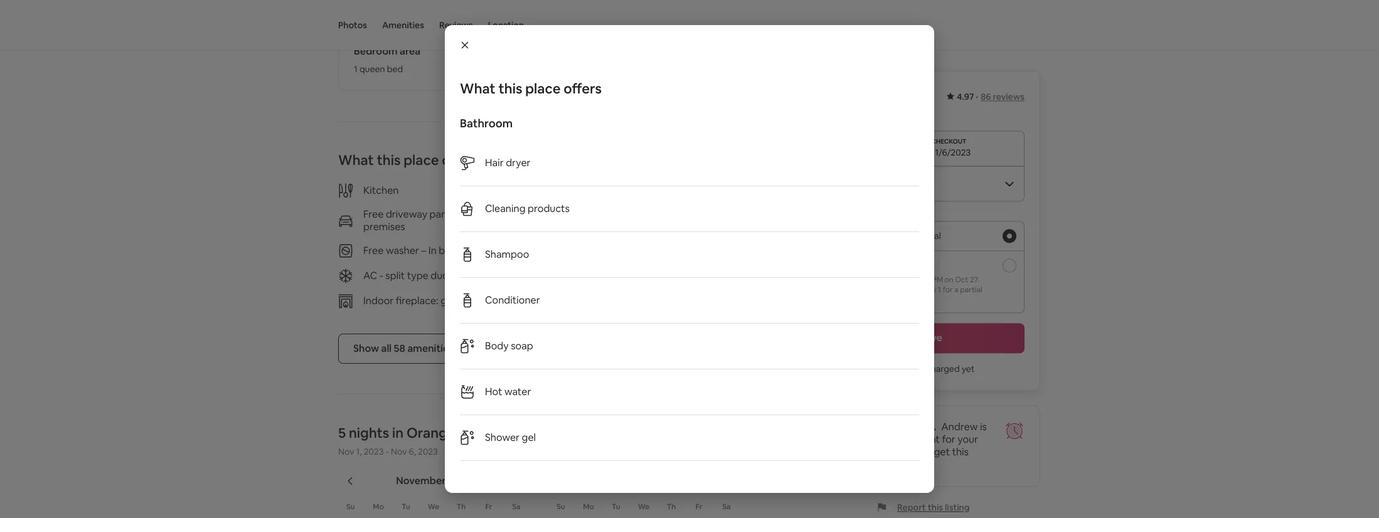 Task type: vqa. For each thing, say whether or not it's contained in the screenshot.
the top of
no



Task type: describe. For each thing, give the bounding box(es) containing it.
bedroom and laundry
[[460, 491, 574, 505]]

this up kitchen
[[377, 151, 401, 169]]

2 sa from the left
[[722, 502, 731, 512]]

fireplace:
[[396, 294, 438, 307]]

1 horizontal spatial 2023
[[418, 446, 438, 457]]

a inside andrew is offering a 1-time discount for your trip dates. book soon to get this special offer.
[[861, 433, 867, 446]]

won't
[[889, 363, 912, 375]]

a inside the free cancellation before 3:00 pm on oct 27. cancel before check-in on nov 1 for a partial refund.
[[954, 285, 959, 295]]

cleaning products
[[485, 202, 570, 215]]

special
[[822, 458, 854, 471]]

yet
[[962, 363, 975, 375]]

and inside what this place offers dialog
[[512, 491, 532, 505]]

1 horizontal spatial nov
[[391, 446, 407, 457]]

soap
[[511, 339, 533, 353]]

place for bathroom
[[525, 80, 561, 97]]

wifi
[[573, 184, 592, 197]]

hair dryer
[[485, 156, 531, 169]]

system
[[472, 269, 505, 282]]

in inside 5 nights in orangeville nov 1, 2023 - nov 6, 2023
[[392, 424, 404, 442]]

58
[[394, 342, 405, 355]]

1,
[[356, 446, 362, 457]]

premises
[[363, 220, 405, 233]]

shower
[[485, 431, 520, 444]]

4.97
[[957, 91, 974, 102]]

1 tu from the left
[[402, 502, 410, 512]]

book inside andrew is offering a 1-time discount for your trip dates. book soon to get this special offer.
[[871, 446, 895, 459]]

0 horizontal spatial before
[[856, 285, 879, 295]]

private
[[573, 269, 605, 282]]

shower gel
[[485, 431, 536, 444]]

you
[[872, 363, 887, 375]]

1 inside the free cancellation before 3:00 pm on oct 27. cancel before check-in on nov 1 for a partial refund.
[[938, 285, 941, 295]]

$347
[[900, 230, 920, 242]]

partial
[[960, 285, 982, 295]]

1 horizontal spatial before
[[891, 275, 914, 285]]

standard
[[640, 220, 681, 233]]

pm
[[933, 275, 943, 285]]

cable
[[683, 220, 708, 233]]

2 fr from the left
[[696, 502, 702, 512]]

video,
[[573, 220, 603, 233]]

free driveway parking on premises
[[363, 207, 478, 233]]

hot
[[485, 385, 502, 398]]

11/6/2023 button
[[822, 131, 1025, 166]]

be
[[914, 363, 924, 375]]

2023 inside calendar application
[[448, 474, 471, 487]]

calendar application
[[323, 461, 1170, 518]]

free washer – in building
[[363, 244, 476, 257]]

refundable
[[850, 230, 895, 242]]

hdtv
[[591, 207, 618, 221]]

trip
[[822, 446, 839, 459]]

offer.
[[857, 458, 881, 471]]

ac - split type ductless system
[[363, 269, 505, 282]]

book now and save 20%.
[[822, 420, 936, 434]]

for inside andrew is offering a 1-time discount for your trip dates. book soon to get this special offer.
[[942, 433, 956, 446]]

november
[[396, 474, 446, 487]]

3:00
[[916, 275, 931, 285]]

reserve
[[905, 331, 942, 344]]

shampoo
[[485, 248, 529, 261]]

amenities button
[[382, 0, 424, 50]]

washer
[[386, 244, 419, 257]]

refund.
[[831, 295, 855, 305]]

0 horizontal spatial ·
[[896, 230, 899, 242]]

conditioner
[[485, 294, 540, 307]]

balcony
[[645, 269, 682, 282]]

save
[[891, 420, 912, 434]]

2 horizontal spatial on
[[945, 275, 954, 285]]

50" hdtv with amazon prime video, netflix, standard cable
[[573, 207, 710, 233]]

hair
[[485, 156, 504, 169]]

bedroom for bedroom and laundry
[[460, 491, 509, 505]]

to
[[922, 446, 932, 459]]

dates.
[[841, 446, 869, 459]]

bedroom area 1 queen bed
[[354, 44, 420, 74]]

1 horizontal spatial and
[[871, 420, 889, 434]]

kitchen
[[363, 184, 399, 197]]

50"
[[573, 207, 589, 221]]

cleaning
[[485, 202, 526, 215]]

free cancellation before 3:00 pm on oct 27. cancel before check-in on nov 1 for a partial refund.
[[831, 275, 982, 305]]

report this listing
[[897, 502, 970, 513]]

1 horizontal spatial ·
[[976, 91, 978, 102]]

4.97 · 86 reviews
[[957, 91, 1025, 102]]

on inside free driveway parking on premises
[[467, 207, 478, 221]]

in inside the free cancellation before 3:00 pm on oct 27. cancel before check-in on nov 1 for a partial refund.
[[905, 285, 911, 295]]

oct
[[955, 275, 968, 285]]

ac
[[363, 269, 377, 282]]

what for bathroom
[[460, 80, 496, 97]]

body
[[485, 339, 509, 353]]

amenities
[[408, 342, 454, 355]]

nov inside the free cancellation before 3:00 pm on oct 27. cancel before check-in on nov 1 for a partial refund.
[[923, 285, 936, 295]]

indoor fireplace: gas
[[363, 294, 457, 307]]

products
[[528, 202, 570, 215]]

0 horizontal spatial nov
[[338, 446, 354, 457]]

free for free washer – in building
[[363, 244, 384, 257]]

1 mo from the left
[[373, 502, 384, 512]]

dryer
[[506, 156, 531, 169]]

2 su from the left
[[557, 502, 565, 512]]

0 horizontal spatial -
[[380, 269, 383, 282]]

86 reviews button
[[981, 91, 1025, 102]]

0 horizontal spatial book
[[822, 420, 847, 434]]

indoor
[[363, 294, 394, 307]]

2 we from the left
[[638, 502, 650, 512]]

reserve button
[[822, 323, 1025, 353]]

what this place offers for kitchen
[[338, 151, 480, 169]]

soon
[[897, 446, 920, 459]]

2 th from the left
[[667, 502, 676, 512]]

amenities
[[382, 19, 424, 31]]

1 we from the left
[[428, 502, 439, 512]]

charged
[[926, 363, 960, 375]]

get
[[934, 446, 950, 459]]

gel
[[522, 431, 536, 444]]



Task type: locate. For each thing, give the bounding box(es) containing it.
total
[[922, 230, 941, 242]]

0 horizontal spatial mo
[[373, 502, 384, 512]]

free for free cancellation before 3:00 pm on oct 27. cancel before check-in on nov 1 for a partial refund.
[[831, 275, 846, 285]]

0 vertical spatial 1
[[354, 63, 358, 74]]

1 vertical spatial ·
[[896, 230, 899, 242]]

bedroom for bedroom area 1 queen bed
[[354, 44, 398, 57]]

None radio
[[1003, 259, 1017, 272]]

what this place offers inside dialog
[[460, 80, 602, 97]]

and
[[871, 420, 889, 434], [512, 491, 532, 505]]

1 vertical spatial place
[[404, 151, 439, 169]]

bedroom up queen
[[354, 44, 398, 57]]

discount
[[900, 433, 940, 446]]

1 su from the left
[[346, 502, 355, 512]]

5 nights in orangeville nov 1, 2023 - nov 6, 2023
[[338, 424, 481, 457]]

- right ac
[[380, 269, 383, 282]]

what for kitchen
[[338, 151, 374, 169]]

1 vertical spatial for
[[942, 433, 956, 446]]

nights
[[349, 424, 389, 442]]

th
[[457, 502, 466, 512], [667, 502, 676, 512]]

0 horizontal spatial what
[[338, 151, 374, 169]]

all
[[381, 342, 392, 355]]

2023
[[364, 446, 384, 457], [418, 446, 438, 457], [448, 474, 471, 487]]

0 horizontal spatial tu
[[402, 502, 410, 512]]

27.
[[970, 275, 979, 285]]

book
[[822, 420, 847, 434], [871, 446, 895, 459]]

type
[[407, 269, 428, 282]]

- left 6,
[[386, 446, 389, 457]]

or
[[633, 269, 643, 282]]

0 vertical spatial what this place offers
[[460, 80, 602, 97]]

reviews
[[439, 19, 473, 31]]

is
[[980, 420, 987, 434]]

1 horizontal spatial mo
[[583, 502, 594, 512]]

building
[[439, 244, 476, 257]]

and right now
[[871, 420, 889, 434]]

what this place offers for bathroom
[[460, 80, 602, 97]]

patio
[[607, 269, 631, 282]]

0 vertical spatial offers
[[564, 80, 602, 97]]

you won't be charged yet
[[872, 363, 975, 375]]

parking
[[430, 207, 464, 221]]

place
[[525, 80, 561, 97], [404, 151, 439, 169]]

0 horizontal spatial 1
[[354, 63, 358, 74]]

1 vertical spatial in
[[392, 424, 404, 442]]

before left 3:00
[[891, 275, 914, 285]]

november 2023
[[396, 474, 471, 487]]

0 vertical spatial in
[[905, 285, 911, 295]]

bed
[[387, 63, 403, 74]]

report
[[897, 502, 926, 513]]

cancellation
[[847, 275, 889, 285]]

place for kitchen
[[404, 151, 439, 169]]

0 vertical spatial bedroom
[[354, 44, 398, 57]]

1 vertical spatial 1
[[938, 285, 941, 295]]

queen
[[359, 63, 385, 74]]

0 horizontal spatial place
[[404, 151, 439, 169]]

0 horizontal spatial 2023
[[364, 446, 384, 457]]

1 horizontal spatial -
[[386, 446, 389, 457]]

1 vertical spatial book
[[871, 446, 895, 459]]

1 vertical spatial offers
[[442, 151, 480, 169]]

2 mo from the left
[[583, 502, 594, 512]]

in left 3:00
[[905, 285, 911, 295]]

on right parking
[[467, 207, 478, 221]]

free down kitchen
[[363, 207, 384, 221]]

show all 58 amenities button
[[338, 334, 469, 364]]

free inside free driveway parking on premises
[[363, 207, 384, 221]]

· left the $347
[[896, 230, 899, 242]]

a left 1-
[[861, 433, 867, 446]]

what this place offers dialog
[[445, 25, 934, 518]]

offers for kitchen
[[442, 151, 480, 169]]

2023 right november at the left
[[448, 474, 471, 487]]

2 horizontal spatial nov
[[923, 285, 936, 295]]

tu
[[402, 502, 410, 512], [612, 502, 621, 512]]

1 horizontal spatial we
[[638, 502, 650, 512]]

bathroom
[[460, 116, 513, 131]]

free up refund.
[[831, 275, 846, 285]]

in
[[905, 285, 911, 295], [392, 424, 404, 442]]

what up bathroom
[[460, 80, 496, 97]]

ductless
[[431, 269, 469, 282]]

what inside dialog
[[460, 80, 496, 97]]

0 vertical spatial -
[[380, 269, 383, 282]]

for
[[943, 285, 953, 295], [942, 433, 956, 446]]

in right nights
[[392, 424, 404, 442]]

nov left the 1,
[[338, 446, 354, 457]]

0 horizontal spatial in
[[392, 424, 404, 442]]

orangeville
[[407, 424, 481, 442]]

1 right 3:00
[[938, 285, 941, 295]]

this left listing at right bottom
[[928, 502, 943, 513]]

book left soon
[[871, 446, 895, 459]]

offers for bathroom
[[564, 80, 602, 97]]

1 horizontal spatial place
[[525, 80, 561, 97]]

1 horizontal spatial sa
[[722, 502, 731, 512]]

report this listing button
[[877, 502, 970, 513]]

0 horizontal spatial offers
[[442, 151, 480, 169]]

free up ac
[[363, 244, 384, 257]]

photos button
[[338, 0, 367, 50]]

bedroom inside 'bedroom area 1 queen bed'
[[354, 44, 398, 57]]

0 horizontal spatial su
[[346, 502, 355, 512]]

1 horizontal spatial offers
[[564, 80, 602, 97]]

place inside dialog
[[525, 80, 561, 97]]

reviews button
[[439, 0, 473, 50]]

a left the partial
[[954, 285, 959, 295]]

free
[[363, 207, 384, 221], [363, 244, 384, 257], [831, 275, 846, 285]]

what this place offers up kitchen
[[338, 151, 480, 169]]

what this place offers up bathroom
[[460, 80, 602, 97]]

None radio
[[1003, 229, 1017, 243]]

listing
[[945, 502, 970, 513]]

before
[[891, 275, 914, 285], [856, 285, 879, 295]]

0 horizontal spatial sa
[[512, 502, 521, 512]]

0 horizontal spatial fr
[[485, 502, 492, 512]]

private patio or balcony
[[573, 269, 682, 282]]

before left check-
[[856, 285, 879, 295]]

0 vertical spatial book
[[822, 420, 847, 434]]

1 horizontal spatial book
[[871, 446, 895, 459]]

2 tu from the left
[[612, 502, 621, 512]]

2 horizontal spatial 2023
[[448, 474, 471, 487]]

location
[[488, 19, 524, 31]]

1 horizontal spatial 1
[[938, 285, 941, 295]]

1 vertical spatial bedroom
[[460, 491, 509, 505]]

su
[[346, 502, 355, 512], [557, 502, 565, 512]]

1 fr from the left
[[485, 502, 492, 512]]

1 horizontal spatial fr
[[696, 502, 702, 512]]

1 vertical spatial a
[[861, 433, 867, 446]]

2023 right the 1,
[[364, 446, 384, 457]]

reviews
[[993, 91, 1025, 102]]

time
[[877, 433, 898, 446]]

photos
[[338, 19, 367, 31]]

for left 'oct'
[[943, 285, 953, 295]]

water
[[504, 385, 531, 398]]

prime
[[683, 207, 710, 221]]

free for free driveway parking on premises
[[363, 207, 384, 221]]

offers
[[564, 80, 602, 97], [442, 151, 480, 169]]

5
[[338, 424, 346, 442]]

1 vertical spatial and
[[512, 491, 532, 505]]

1 horizontal spatial on
[[912, 285, 921, 295]]

for left 'your'
[[942, 433, 956, 446]]

1 th from the left
[[457, 502, 466, 512]]

0 vertical spatial free
[[363, 207, 384, 221]]

0 horizontal spatial th
[[457, 502, 466, 512]]

0 vertical spatial ·
[[976, 91, 978, 102]]

·
[[976, 91, 978, 102], [896, 230, 899, 242]]

1 horizontal spatial a
[[954, 285, 959, 295]]

laundry
[[534, 491, 574, 505]]

0 vertical spatial for
[[943, 285, 953, 295]]

1 horizontal spatial what
[[460, 80, 496, 97]]

0 vertical spatial place
[[525, 80, 561, 97]]

offers inside dialog
[[564, 80, 602, 97]]

bedroom down november 2023
[[460, 491, 509, 505]]

0 horizontal spatial and
[[512, 491, 532, 505]]

1 horizontal spatial in
[[905, 285, 911, 295]]

this up bathroom
[[499, 80, 522, 97]]

0 horizontal spatial a
[[861, 433, 867, 446]]

area
[[400, 44, 420, 57]]

1 sa from the left
[[512, 502, 521, 512]]

show all 58 amenities
[[353, 342, 454, 355]]

1
[[354, 63, 358, 74], [938, 285, 941, 295]]

this inside dialog
[[499, 80, 522, 97]]

on left pm
[[912, 285, 921, 295]]

body soap
[[485, 339, 533, 353]]

book left now
[[822, 420, 847, 434]]

0 horizontal spatial on
[[467, 207, 478, 221]]

and left laundry
[[512, 491, 532, 505]]

1-
[[869, 433, 877, 446]]

sa
[[512, 502, 521, 512], [722, 502, 731, 512]]

this right get
[[952, 446, 969, 459]]

what this place offers
[[460, 80, 602, 97], [338, 151, 480, 169]]

0 vertical spatial a
[[954, 285, 959, 295]]

non-
[[831, 230, 850, 242]]

2023 right 6,
[[418, 446, 438, 457]]

free inside the free cancellation before 3:00 pm on oct 27. cancel before check-in on nov 1 for a partial refund.
[[831, 275, 846, 285]]

0 vertical spatial and
[[871, 420, 889, 434]]

1 vertical spatial what
[[338, 151, 374, 169]]

driveway
[[386, 207, 427, 221]]

1 horizontal spatial su
[[557, 502, 565, 512]]

1 vertical spatial free
[[363, 244, 384, 257]]

gas
[[441, 294, 457, 307]]

amazon
[[643, 207, 681, 221]]

2 vertical spatial free
[[831, 275, 846, 285]]

- inside 5 nights in orangeville nov 1, 2023 - nov 6, 2023
[[386, 446, 389, 457]]

on right pm
[[945, 275, 954, 285]]

1 inside 'bedroom area 1 queen bed'
[[354, 63, 358, 74]]

bedroom inside what this place offers dialog
[[460, 491, 509, 505]]

1 vertical spatial -
[[386, 446, 389, 457]]

1 vertical spatial what this place offers
[[338, 151, 480, 169]]

0 vertical spatial what
[[460, 80, 496, 97]]

andrew
[[941, 420, 978, 434]]

0 horizontal spatial we
[[428, 502, 439, 512]]

your
[[958, 433, 978, 446]]

1 horizontal spatial th
[[667, 502, 676, 512]]

6,
[[409, 446, 416, 457]]

location button
[[488, 0, 524, 50]]

nov left 6,
[[391, 446, 407, 457]]

· left 86
[[976, 91, 978, 102]]

what up kitchen
[[338, 151, 374, 169]]

1 horizontal spatial tu
[[612, 502, 621, 512]]

offering
[[822, 433, 859, 446]]

for inside the free cancellation before 3:00 pm on oct 27. cancel before check-in on nov 1 for a partial refund.
[[943, 285, 953, 295]]

netflix,
[[605, 220, 638, 233]]

0 horizontal spatial bedroom
[[354, 44, 398, 57]]

this inside andrew is offering a 1-time discount for your trip dates. book soon to get this special offer.
[[952, 446, 969, 459]]

1 left queen
[[354, 63, 358, 74]]

1 horizontal spatial bedroom
[[460, 491, 509, 505]]

nov left 'oct'
[[923, 285, 936, 295]]



